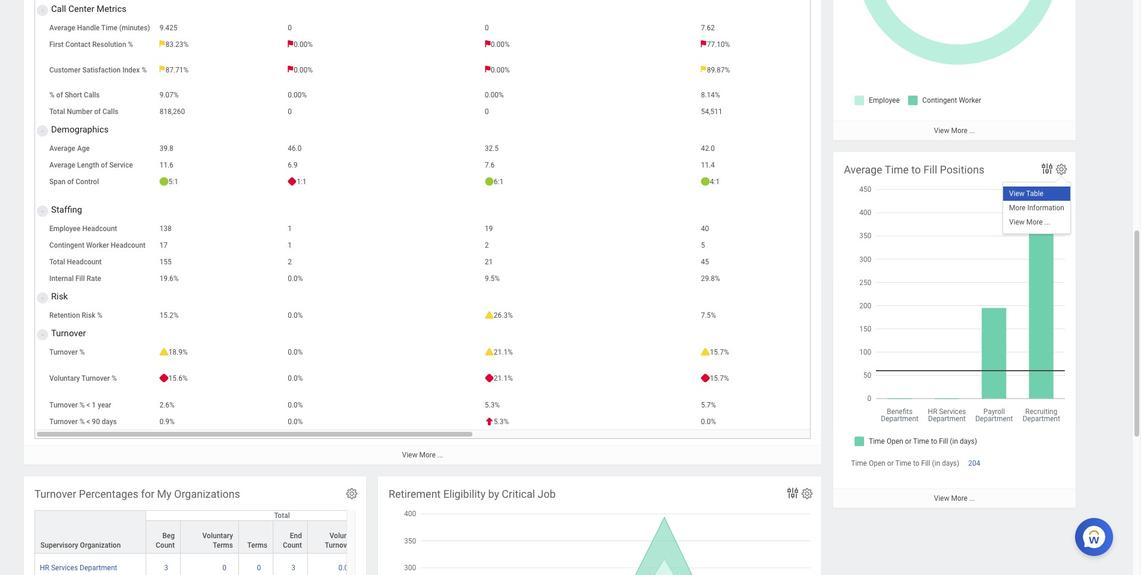 Task type: locate. For each thing, give the bounding box(es) containing it.
1 horizontal spatial 3 button
[[291, 564, 297, 573]]

span
[[49, 178, 65, 186]]

internal fill rate
[[49, 275, 101, 283]]

total up the internal
[[49, 258, 65, 266]]

time open or time to fill (in days)
[[851, 460, 960, 468]]

headcount for total headcount
[[67, 258, 102, 266]]

count for end
[[283, 542, 302, 550]]

2 < from the top
[[86, 418, 90, 426]]

0 button
[[222, 564, 228, 573], [257, 564, 263, 573]]

11.6
[[160, 161, 173, 169]]

0 vertical spatial view more ... link
[[833, 121, 1076, 140]]

fill left the 'rate'
[[75, 275, 85, 283]]

3 down end count
[[291, 564, 295, 573]]

view more ... inside average time to fill positions element
[[934, 495, 975, 503]]

headcount for employee headcount
[[82, 225, 117, 233]]

1 vertical spatial risk
[[82, 312, 95, 320]]

3 row from the top
[[34, 554, 419, 575]]

1 vertical spatial <
[[86, 418, 90, 426]]

more
[[951, 127, 968, 135], [1009, 204, 1026, 212], [1027, 218, 1043, 227], [419, 451, 436, 460], [951, 495, 968, 503]]

configure and view chart data image left configure average time to fill positions icon
[[1040, 162, 1055, 176]]

count down beg
[[156, 542, 175, 550]]

1 21.1% from the top
[[494, 348, 513, 357]]

count down end
[[283, 542, 302, 550]]

to
[[912, 163, 921, 176], [913, 460, 920, 468]]

21
[[485, 258, 493, 266]]

0 vertical spatial total
[[49, 108, 65, 116]]

... down information
[[1045, 218, 1050, 227]]

2 vertical spatial total
[[274, 512, 290, 520]]

retention
[[49, 312, 80, 320]]

0 vertical spatial collapse image
[[37, 124, 45, 139]]

voluntary turnover % inside popup button
[[325, 532, 360, 550]]

5.7%
[[701, 401, 716, 410]]

21.1% for 15.6%
[[494, 375, 513, 383]]

beg
[[162, 532, 175, 540]]

1
[[288, 225, 292, 233], [288, 241, 292, 250], [92, 401, 96, 410]]

length
[[77, 161, 99, 169]]

1 < from the top
[[86, 401, 90, 410]]

more down 'days)'
[[951, 495, 968, 503]]

of right number
[[94, 108, 101, 116]]

(minutes)
[[119, 24, 150, 32]]

2 collapse image from the top
[[37, 205, 45, 219]]

view inside average time to fill positions element
[[934, 495, 950, 503]]

2 15.7% from the top
[[710, 375, 729, 383]]

more down more information option
[[1027, 218, 1043, 227]]

% inside voluntary turnover %
[[355, 542, 360, 550]]

total left number
[[49, 108, 65, 116]]

2 vertical spatial collapse image
[[37, 328, 45, 342]]

1 horizontal spatial terms
[[247, 542, 268, 550]]

turnover % < 90 days
[[49, 418, 117, 426]]

retirement eligibility by critical job element
[[378, 477, 822, 575]]

configure retirement eligibility by critical job image
[[801, 487, 814, 501]]

risk right retention
[[82, 312, 95, 320]]

to left (in
[[913, 460, 920, 468]]

0 vertical spatial 2
[[485, 241, 489, 250]]

0 vertical spatial headcount
[[82, 225, 117, 233]]

... down 204
[[970, 495, 975, 503]]

view inside workforce cost visibility element
[[934, 127, 950, 135]]

supervisory organization button
[[35, 511, 146, 554]]

15.6%
[[169, 375, 188, 383]]

end count column header
[[273, 511, 308, 555]]

0 horizontal spatial 0 button
[[222, 564, 228, 573]]

1 horizontal spatial calls
[[103, 108, 118, 116]]

2 vertical spatial headcount
[[67, 258, 102, 266]]

voluntary inside popup button
[[202, 532, 233, 540]]

view down (in
[[934, 495, 950, 503]]

risk down the internal
[[51, 291, 68, 302]]

0 horizontal spatial 2
[[288, 258, 292, 266]]

my
[[157, 488, 172, 501]]

0 vertical spatial 1
[[288, 225, 292, 233]]

0 horizontal spatial risk
[[51, 291, 68, 302]]

collapse image for turnover
[[37, 328, 45, 342]]

configure and view chart data image
[[1040, 162, 1055, 176], [786, 486, 800, 501]]

view more ... up positions
[[934, 127, 975, 135]]

0
[[288, 24, 292, 32], [485, 24, 489, 32], [288, 108, 292, 116], [485, 108, 489, 116], [222, 564, 226, 573], [257, 564, 261, 573]]

turnover percentages for my organizations element
[[24, 477, 419, 575]]

information
[[1028, 204, 1065, 212]]

40
[[701, 225, 709, 233]]

view up positions
[[934, 127, 950, 135]]

view up 'retirement' at the left of the page
[[402, 451, 418, 460]]

2 horizontal spatial voluntary
[[330, 532, 360, 540]]

year
[[98, 401, 111, 410]]

29.8%
[[701, 275, 720, 283]]

contact
[[65, 40, 90, 49]]

configure turnover percentages for my organizations image
[[345, 487, 358, 501]]

configure and view chart data image for average time to fill positions
[[1040, 162, 1055, 176]]

0 vertical spatial calls
[[84, 91, 100, 99]]

3 button down beg count at bottom left
[[164, 564, 170, 573]]

2
[[485, 241, 489, 250], [288, 258, 292, 266]]

first contact resolution %
[[49, 40, 133, 49]]

0.9%
[[160, 418, 175, 426]]

% down (minutes)
[[128, 40, 133, 49]]

1 collapse image from the top
[[37, 124, 45, 139]]

1 horizontal spatial voluntary turnover %
[[325, 532, 360, 550]]

0 horizontal spatial 3
[[164, 564, 168, 573]]

1 horizontal spatial risk
[[82, 312, 95, 320]]

<
[[86, 401, 90, 410], [86, 418, 90, 426]]

turnover for turnover
[[51, 328, 86, 339]]

3 down beg count at bottom left
[[164, 564, 168, 573]]

0 vertical spatial 15.7%
[[710, 348, 729, 357]]

average
[[49, 24, 75, 32], [49, 145, 75, 153], [49, 161, 75, 169], [844, 163, 883, 176]]

fill left positions
[[924, 163, 938, 176]]

view more ... up 'retirement' at the left of the page
[[402, 451, 443, 460]]

1 vertical spatial voluntary turnover %
[[325, 532, 360, 550]]

1 vertical spatial calls
[[103, 108, 118, 116]]

5:1
[[169, 178, 178, 186]]

configure average time to fill positions list box
[[1004, 187, 1071, 230]]

turnover % < 1 year
[[49, 401, 111, 410]]

87.71%
[[166, 66, 189, 74]]

supervisory
[[40, 542, 78, 550]]

configure and view chart data image left the configure retirement eligibility by critical job icon
[[786, 486, 800, 501]]

0 vertical spatial risk
[[51, 291, 68, 302]]

average handle time (minutes)
[[49, 24, 150, 32]]

0 horizontal spatial voluntary
[[49, 375, 80, 383]]

end
[[290, 532, 302, 540]]

2 terms from the left
[[247, 542, 268, 550]]

collapse image down collapse image
[[37, 328, 45, 342]]

1 vertical spatial total
[[49, 258, 65, 266]]

% up days
[[112, 375, 117, 383]]

1 vertical spatial 2
[[288, 258, 292, 266]]

3 for 1st 3 button from left
[[164, 564, 168, 573]]

voluntary turnover % up voluntary turnover % image
[[325, 532, 360, 550]]

3
[[164, 564, 168, 573], [291, 564, 295, 573]]

1 3 from the left
[[164, 564, 168, 573]]

terms left terms popup button at the bottom left
[[213, 542, 233, 550]]

view more ... inside global support organization health element
[[402, 451, 443, 460]]

time
[[101, 24, 117, 32], [885, 163, 909, 176], [851, 460, 867, 468], [896, 460, 912, 468]]

collapse image left 'staffing'
[[37, 205, 45, 219]]

21.1%
[[494, 348, 513, 357], [494, 375, 513, 383]]

more information option
[[1004, 201, 1071, 215]]

fill inside global support organization health element
[[75, 275, 85, 283]]

end count button
[[273, 521, 307, 554]]

1 vertical spatial view more ... link
[[24, 445, 822, 465]]

18.9%
[[169, 348, 188, 357]]

% up voluntary turnover % image
[[355, 542, 360, 550]]

77.10%
[[707, 40, 730, 49]]

19.6%
[[160, 275, 179, 283]]

voluntary
[[49, 375, 80, 383], [202, 532, 233, 540], [330, 532, 360, 540]]

15.7% up "5.7%"
[[710, 375, 729, 383]]

7.5%
[[701, 312, 716, 320]]

voluntary down turnover %
[[49, 375, 80, 383]]

view more ... inside workforce cost visibility element
[[934, 127, 975, 135]]

call center metrics
[[51, 4, 127, 14]]

0 horizontal spatial terms
[[213, 542, 233, 550]]

open
[[869, 460, 886, 468]]

0 horizontal spatial 3 button
[[164, 564, 170, 573]]

0 button down terms popup button at the bottom left
[[257, 564, 263, 573]]

voluntary inside global support organization health element
[[49, 375, 80, 383]]

days
[[102, 418, 117, 426]]

calls
[[84, 91, 100, 99], [103, 108, 118, 116]]

< left year
[[86, 401, 90, 410]]

2 3 from the left
[[291, 564, 295, 573]]

1 0 button from the left
[[222, 564, 228, 573]]

15.7% down 7.5%
[[710, 348, 729, 357]]

headcount up internal fill rate
[[67, 258, 102, 266]]

1 row from the top
[[34, 511, 419, 555]]

1 horizontal spatial configure and view chart data image
[[1040, 162, 1055, 176]]

0 vertical spatial voluntary turnover %
[[49, 375, 117, 383]]

15.7% for 18.9%
[[710, 348, 729, 357]]

90
[[92, 418, 100, 426]]

5.3%
[[485, 401, 500, 410], [494, 418, 509, 426]]

1 horizontal spatial 0 button
[[257, 564, 263, 573]]

view table option
[[1004, 187, 1071, 201]]

0 vertical spatial fill
[[924, 163, 938, 176]]

voluntary up voluntary turnover % image
[[330, 532, 360, 540]]

%
[[128, 40, 133, 49], [142, 66, 147, 74], [49, 91, 55, 99], [97, 312, 102, 320], [79, 348, 85, 357], [112, 375, 117, 383], [79, 401, 85, 410], [79, 418, 85, 426], [355, 542, 360, 550]]

19
[[485, 225, 493, 233]]

3 for first 3 button from the right
[[291, 564, 295, 573]]

more up positions
[[951, 127, 968, 135]]

1 vertical spatial 1
[[288, 241, 292, 250]]

3 button down end count
[[291, 564, 297, 573]]

to left positions
[[912, 163, 921, 176]]

1 15.7% from the top
[[710, 348, 729, 357]]

voluntary turnover % inside global support organization health element
[[49, 375, 117, 383]]

view more ... down 'days)'
[[934, 495, 975, 503]]

1 for 138
[[288, 225, 292, 233]]

view more ... down more information option
[[1009, 218, 1050, 227]]

headcount right worker
[[111, 241, 146, 250]]

turnover %
[[49, 348, 85, 357]]

hr
[[40, 564, 49, 573]]

worker
[[86, 241, 109, 250]]

... inside global support organization health element
[[438, 451, 443, 460]]

employee headcount
[[49, 225, 117, 233]]

< for 1
[[86, 401, 90, 410]]

1 terms from the left
[[213, 542, 233, 550]]

1 count from the left
[[156, 542, 175, 550]]

... up positions
[[970, 127, 975, 135]]

2 count from the left
[[283, 542, 302, 550]]

positions
[[940, 163, 985, 176]]

calls right number
[[103, 108, 118, 116]]

view more ... for view more ... link inside the global support organization health element
[[402, 451, 443, 460]]

services
[[51, 564, 78, 573]]

average for average time to fill positions
[[844, 163, 883, 176]]

3 collapse image from the top
[[37, 328, 45, 342]]

collapse image left the demographics
[[37, 124, 45, 139]]

average for average handle time (minutes)
[[49, 24, 75, 32]]

0.0% for internal fill rate
[[288, 275, 303, 283]]

view table
[[1009, 190, 1044, 198]]

employee
[[49, 225, 81, 233]]

1 vertical spatial fill
[[75, 275, 85, 283]]

turnover for turnover %
[[49, 348, 78, 357]]

headcount up worker
[[82, 225, 117, 233]]

calls for % of short calls
[[84, 91, 100, 99]]

metrics
[[97, 4, 127, 14]]

1 vertical spatial collapse image
[[37, 205, 45, 219]]

... up 'retirement' at the left of the page
[[438, 451, 443, 460]]

row
[[34, 511, 419, 555], [34, 511, 419, 555], [34, 554, 419, 575]]

total button
[[146, 511, 418, 521]]

2.6%
[[160, 401, 175, 410]]

view more ... link inside global support organization health element
[[24, 445, 822, 465]]

index
[[122, 66, 140, 74]]

1 horizontal spatial count
[[283, 542, 302, 550]]

1 vertical spatial 15.7%
[[710, 375, 729, 383]]

0 horizontal spatial count
[[156, 542, 175, 550]]

83.23%
[[166, 40, 189, 49]]

1 for 17
[[288, 241, 292, 250]]

0.0% for voluntary turnover %
[[288, 375, 303, 383]]

more inside workforce cost visibility element
[[951, 127, 968, 135]]

job
[[538, 488, 556, 501]]

view more ... link up positions
[[833, 121, 1076, 140]]

fill left (in
[[921, 460, 931, 468]]

15.7%
[[710, 348, 729, 357], [710, 375, 729, 383]]

... inside average time to fill positions element
[[970, 495, 975, 503]]

more inside global support organization health element
[[419, 451, 436, 460]]

more up 'retirement' at the left of the page
[[419, 451, 436, 460]]

5
[[701, 241, 705, 250]]

voluntary inside voluntary turnover %
[[330, 532, 360, 540]]

voluntary left terms popup button at the bottom left
[[202, 532, 233, 540]]

2 vertical spatial view more ... link
[[833, 489, 1076, 508]]

0 vertical spatial configure and view chart data image
[[1040, 162, 1055, 176]]

0 button down voluntary terms
[[222, 564, 228, 573]]

voluntary turnover % up turnover % < 1 year
[[49, 375, 117, 383]]

row containing beg count
[[34, 511, 419, 555]]

0 vertical spatial to
[[912, 163, 921, 176]]

1 horizontal spatial voluntary
[[202, 532, 233, 540]]

of right "length"
[[101, 161, 108, 169]]

0 vertical spatial <
[[86, 401, 90, 410]]

% down retention risk %
[[79, 348, 85, 357]]

1 horizontal spatial 3
[[291, 564, 295, 573]]

terms button
[[239, 521, 273, 554]]

workforce cost visibility element
[[833, 0, 1076, 140]]

span of control
[[49, 178, 99, 186]]

of
[[56, 91, 63, 99], [94, 108, 101, 116], [101, 161, 108, 169], [67, 178, 74, 186]]

% right index
[[142, 66, 147, 74]]

number
[[67, 108, 92, 116]]

0 horizontal spatial voluntary turnover %
[[49, 375, 117, 383]]

1 vertical spatial 21.1%
[[494, 375, 513, 383]]

calls right 'short'
[[84, 91, 100, 99]]

0 vertical spatial 21.1%
[[494, 348, 513, 357]]

3 button
[[164, 564, 170, 573], [291, 564, 297, 573]]

voluntary for voluntary terms popup button
[[202, 532, 233, 540]]

2 21.1% from the top
[[494, 375, 513, 383]]

2 row from the top
[[34, 511, 419, 555]]

average for average length of service
[[49, 161, 75, 169]]

9.5%
[[485, 275, 500, 283]]

0 horizontal spatial calls
[[84, 91, 100, 99]]

0 horizontal spatial configure and view chart data image
[[786, 486, 800, 501]]

< left 90 on the left bottom
[[86, 418, 90, 426]]

configure and view chart data image inside average time to fill positions element
[[1040, 162, 1055, 176]]

2 vertical spatial fill
[[921, 460, 931, 468]]

view more ... link down 'days)'
[[833, 489, 1076, 508]]

1 vertical spatial configure and view chart data image
[[786, 486, 800, 501]]

collapse image
[[37, 124, 45, 139], [37, 205, 45, 219], [37, 328, 45, 342]]

0.0% for turnover %
[[288, 348, 303, 357]]

0.0%
[[288, 275, 303, 283], [288, 312, 303, 320], [288, 348, 303, 357], [288, 375, 303, 383], [288, 401, 303, 410], [288, 418, 303, 426], [701, 418, 716, 426]]

39.8
[[160, 145, 173, 153]]

terms left end count popup button
[[247, 542, 268, 550]]

view more ...
[[934, 127, 975, 135], [1009, 218, 1050, 227], [402, 451, 443, 460], [934, 495, 975, 503]]

...
[[970, 127, 975, 135], [1045, 218, 1050, 227], [438, 451, 443, 460], [970, 495, 975, 503]]

total up end count popup button
[[274, 512, 290, 520]]

89.87%
[[707, 66, 730, 74]]

view more ... link up 'retirement' at the left of the page
[[24, 445, 822, 465]]



Task type: vqa. For each thing, say whether or not it's contained in the screenshot.
BULK
no



Task type: describe. For each thing, give the bounding box(es) containing it.
view more ... inside option
[[1009, 218, 1050, 227]]

1 vertical spatial headcount
[[111, 241, 146, 250]]

view more ... option
[[1004, 215, 1071, 230]]

control
[[76, 178, 99, 186]]

total inside popup button
[[274, 512, 290, 520]]

% left 90 on the left bottom
[[79, 418, 85, 426]]

8.14%
[[701, 91, 720, 99]]

% of short calls
[[49, 91, 100, 99]]

average age
[[49, 145, 90, 153]]

of right span
[[67, 178, 74, 186]]

view inside global support organization health element
[[402, 451, 418, 460]]

total number of calls
[[49, 108, 118, 116]]

of left 'short'
[[56, 91, 63, 99]]

total headcount
[[49, 258, 102, 266]]

call
[[51, 4, 66, 14]]

more down view table
[[1009, 204, 1026, 212]]

1 vertical spatial to
[[913, 460, 920, 468]]

0.0% for retention risk %
[[288, 312, 303, 320]]

54,511
[[701, 108, 723, 116]]

center
[[68, 4, 94, 14]]

view left table
[[1009, 190, 1025, 198]]

(in
[[932, 460, 940, 468]]

turnover inside voluntary turnover %
[[325, 542, 353, 550]]

configure and view chart data image for retirement eligibility by critical job
[[786, 486, 800, 501]]

7.6
[[485, 161, 495, 169]]

9.425
[[160, 24, 178, 32]]

26.3%
[[494, 312, 513, 320]]

by
[[488, 488, 499, 501]]

supervisory organization column header
[[34, 511, 146, 555]]

contingent
[[49, 241, 84, 250]]

average length of service
[[49, 161, 133, 169]]

retirement
[[389, 488, 441, 501]]

15.7% for 15.6%
[[710, 375, 729, 383]]

collapse image
[[37, 291, 45, 306]]

2 3 button from the left
[[291, 564, 297, 573]]

row containing total
[[34, 511, 419, 555]]

< for 90
[[86, 418, 90, 426]]

expand image
[[36, 8, 50, 16]]

% right retention
[[97, 312, 102, 320]]

1 3 button from the left
[[164, 564, 170, 573]]

view more ... for the bottom view more ... link
[[934, 495, 975, 503]]

average for average age
[[49, 145, 75, 153]]

global support organization health element
[[24, 0, 1141, 465]]

2 0 button from the left
[[257, 564, 263, 573]]

demographics
[[51, 124, 109, 135]]

more information
[[1009, 204, 1065, 212]]

0.0% for turnover % < 90 days
[[288, 418, 303, 426]]

11.4
[[701, 161, 715, 169]]

terms column header
[[239, 511, 273, 555]]

terms inside voluntary terms
[[213, 542, 233, 550]]

17
[[160, 241, 168, 250]]

configure average time to fill positions image
[[1055, 163, 1068, 176]]

customer
[[49, 66, 81, 74]]

time inside global support organization health element
[[101, 24, 117, 32]]

beg count
[[156, 532, 175, 550]]

collapse image for demographics
[[37, 124, 45, 139]]

organizations
[[174, 488, 240, 501]]

view down more information option
[[1009, 218, 1025, 227]]

% left 'short'
[[49, 91, 55, 99]]

average time to fill positions element
[[833, 152, 1076, 508]]

resolution
[[92, 40, 126, 49]]

retirement eligibility by critical job
[[389, 488, 556, 501]]

6.9
[[288, 161, 298, 169]]

138
[[160, 225, 172, 233]]

% up turnover % < 90 days
[[79, 401, 85, 410]]

818,260
[[160, 108, 185, 116]]

voluntary terms button
[[181, 521, 238, 554]]

row containing hr services department
[[34, 554, 419, 575]]

terms inside popup button
[[247, 542, 268, 550]]

days)
[[942, 460, 960, 468]]

204
[[969, 460, 981, 468]]

staffing
[[51, 205, 82, 215]]

2 vertical spatial 1
[[92, 401, 96, 410]]

turnover percentages for my organizations
[[34, 488, 240, 501]]

critical
[[502, 488, 535, 501]]

6:1
[[494, 178, 504, 186]]

beg count button
[[146, 521, 180, 554]]

1:1
[[297, 178, 307, 186]]

hr services department link
[[40, 562, 117, 573]]

21.1% for 18.9%
[[494, 348, 513, 357]]

view more ... for workforce cost visibility element view more ... link
[[934, 127, 975, 135]]

0 vertical spatial 5.3%
[[485, 401, 500, 410]]

department
[[80, 564, 117, 573]]

percentages
[[79, 488, 138, 501]]

organization
[[80, 542, 121, 550]]

... inside workforce cost visibility element
[[970, 127, 975, 135]]

collapse image for staffing
[[37, 205, 45, 219]]

204 button
[[969, 459, 982, 469]]

1 horizontal spatial 2
[[485, 241, 489, 250]]

count for beg
[[156, 542, 175, 550]]

customer satisfaction index %
[[49, 66, 147, 74]]

or
[[887, 460, 894, 468]]

for
[[141, 488, 155, 501]]

1 vertical spatial 5.3%
[[494, 418, 509, 426]]

view more ... link for workforce cost visibility element
[[833, 121, 1076, 140]]

retention risk %
[[49, 312, 102, 320]]

calls for total number of calls
[[103, 108, 118, 116]]

voluntary terms column header
[[181, 511, 239, 555]]

voluntary turnover % image
[[313, 564, 361, 573]]

45
[[701, 258, 709, 266]]

voluntary terms
[[202, 532, 233, 550]]

rate
[[87, 275, 101, 283]]

view more ... link for global support organization health element
[[24, 445, 822, 465]]

handle
[[77, 24, 100, 32]]

total for total headcount
[[49, 258, 65, 266]]

first
[[49, 40, 64, 49]]

more inside average time to fill positions element
[[951, 495, 968, 503]]

voluntary for voluntary turnover % popup button
[[330, 532, 360, 540]]

total for total number of calls
[[49, 108, 65, 116]]

beg count column header
[[146, 511, 181, 555]]

... inside option
[[1045, 218, 1050, 227]]

15.2%
[[160, 312, 179, 320]]

turnover for turnover percentages for my organizations
[[34, 488, 76, 501]]

155
[[160, 258, 172, 266]]

turnover for turnover % < 90 days
[[49, 418, 78, 426]]

short
[[65, 91, 82, 99]]

internal
[[49, 275, 74, 283]]

9.07%
[[160, 91, 179, 99]]

contingent worker headcount
[[49, 241, 146, 250]]

0.0% for turnover % < 1 year
[[288, 401, 303, 410]]

satisfaction
[[82, 66, 121, 74]]

turnover for turnover % < 1 year
[[49, 401, 78, 410]]

average time to fill positions
[[844, 163, 985, 176]]

4:1
[[710, 178, 720, 186]]



